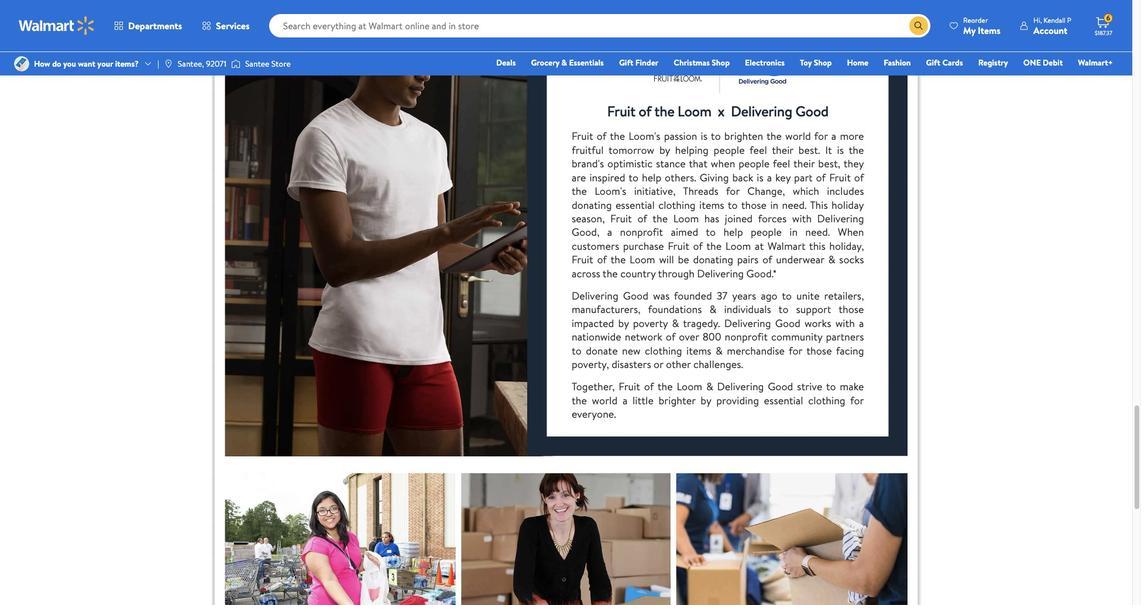 Task type: describe. For each thing, give the bounding box(es) containing it.
departments button
[[104, 12, 192, 40]]

how
[[34, 58, 50, 70]]

grocery & essentials
[[531, 57, 604, 68]]

92071
[[206, 58, 226, 70]]

home link
[[842, 56, 874, 69]]

&
[[562, 57, 567, 68]]

 image for santee store
[[231, 58, 240, 70]]

grocery & essentials link
[[526, 56, 609, 69]]

6
[[1106, 13, 1110, 23]]

registry link
[[973, 56, 1013, 69]]

search icon image
[[914, 21, 923, 30]]

how do you want your items?
[[34, 58, 139, 70]]

one debit link
[[1018, 56, 1068, 69]]

fashion link
[[878, 56, 916, 69]]

christmas shop link
[[668, 56, 735, 69]]

santee,
[[178, 58, 204, 70]]

registry
[[978, 57, 1008, 68]]

deals link
[[491, 56, 521, 69]]

p
[[1067, 15, 1072, 25]]

gift for gift cards
[[926, 57, 940, 68]]

walmart+
[[1078, 57, 1113, 68]]

items?
[[115, 58, 139, 70]]

$187.37
[[1095, 29, 1112, 37]]

finder
[[635, 57, 659, 68]]

fashion
[[884, 57, 911, 68]]

deals
[[496, 57, 516, 68]]

hi, kendall p account
[[1033, 15, 1072, 37]]

toy shop
[[800, 57, 832, 68]]

debit
[[1043, 57, 1063, 68]]

my
[[963, 24, 976, 37]]

departments
[[128, 19, 182, 32]]

store
[[271, 58, 291, 70]]

services
[[216, 19, 250, 32]]

gift cards link
[[921, 56, 968, 69]]

hi,
[[1033, 15, 1042, 25]]



Task type: locate. For each thing, give the bounding box(es) containing it.
toy shop link
[[795, 56, 837, 69]]

santee
[[245, 58, 269, 70]]

gift finder link
[[614, 56, 664, 69]]

shop for christmas shop
[[712, 57, 730, 68]]

gift left cards
[[926, 57, 940, 68]]

2 gift from the left
[[926, 57, 940, 68]]

santee, 92071
[[178, 58, 226, 70]]

0 horizontal spatial  image
[[164, 59, 173, 68]]

essentials
[[569, 57, 604, 68]]

gift finder
[[619, 57, 659, 68]]

services button
[[192, 12, 260, 40]]

walmart+ link
[[1073, 56, 1118, 69]]

shop right christmas
[[712, 57, 730, 68]]

reorder
[[963, 15, 988, 25]]

 image
[[231, 58, 240, 70], [164, 59, 173, 68]]

1 shop from the left
[[712, 57, 730, 68]]

one debit
[[1023, 57, 1063, 68]]

shop right "toy"
[[814, 57, 832, 68]]

items
[[978, 24, 1001, 37]]

 image right 92071
[[231, 58, 240, 70]]

1 horizontal spatial gift
[[926, 57, 940, 68]]

you
[[63, 58, 76, 70]]

gift
[[619, 57, 633, 68], [926, 57, 940, 68]]

1 horizontal spatial  image
[[231, 58, 240, 70]]

toy
[[800, 57, 812, 68]]

 image for santee, 92071
[[164, 59, 173, 68]]

|
[[157, 58, 159, 70]]

gift cards
[[926, 57, 963, 68]]

electronics
[[745, 57, 785, 68]]

christmas
[[674, 57, 710, 68]]

gift for gift finder
[[619, 57, 633, 68]]

christmas shop
[[674, 57, 730, 68]]

electronics link
[[740, 56, 790, 69]]

gift inside 'link'
[[619, 57, 633, 68]]

walmart image
[[19, 16, 95, 35]]

0 horizontal spatial shop
[[712, 57, 730, 68]]

0 horizontal spatial gift
[[619, 57, 633, 68]]

want
[[78, 58, 95, 70]]

6 $187.37
[[1095, 13, 1112, 37]]

account
[[1033, 24, 1068, 37]]

grocery
[[531, 57, 560, 68]]

shop
[[712, 57, 730, 68], [814, 57, 832, 68]]

1 gift from the left
[[619, 57, 633, 68]]

your
[[97, 58, 113, 70]]

do
[[52, 58, 61, 70]]

kendall
[[1044, 15, 1066, 25]]

1 horizontal spatial shop
[[814, 57, 832, 68]]

Search search field
[[269, 14, 931, 37]]

reorder my items
[[963, 15, 1001, 37]]

 image
[[14, 56, 29, 71]]

 image right |
[[164, 59, 173, 68]]

shop for toy shop
[[814, 57, 832, 68]]

gift left finder at the top right
[[619, 57, 633, 68]]

Walmart Site-Wide search field
[[269, 14, 931, 37]]

2 shop from the left
[[814, 57, 832, 68]]

santee store
[[245, 58, 291, 70]]

one
[[1023, 57, 1041, 68]]

cards
[[942, 57, 963, 68]]

home
[[847, 57, 869, 68]]



Task type: vqa. For each thing, say whether or not it's contained in the screenshot.
Socks, Tights & Hosiery at the bottom left of page
no



